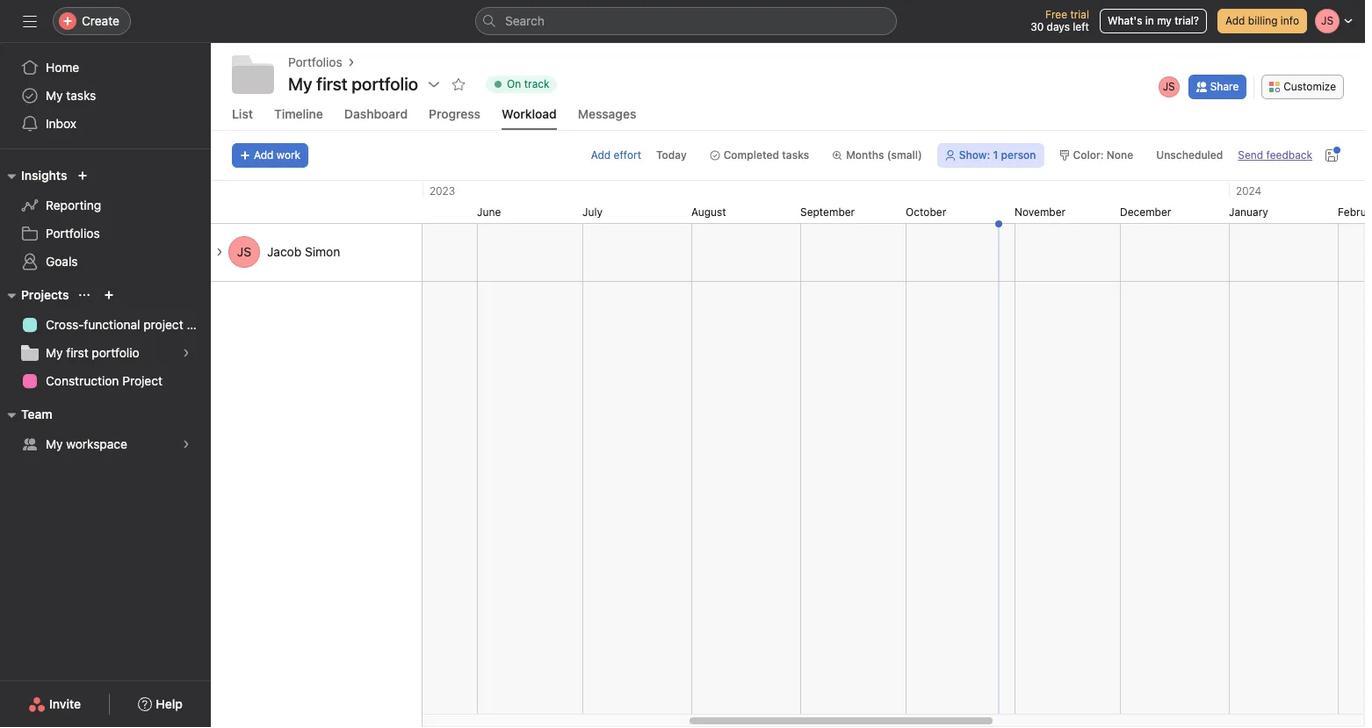 Task type: describe. For each thing, give the bounding box(es) containing it.
track
[[524, 77, 550, 91]]

2024 january
[[1230, 185, 1269, 219]]

construction project link
[[11, 367, 200, 396]]

my tasks link
[[11, 82, 200, 110]]

simon
[[305, 244, 340, 259]]

home
[[46, 60, 79, 75]]

info
[[1281, 14, 1300, 27]]

my workspace
[[46, 437, 127, 452]]

my workspace link
[[11, 431, 200, 459]]

trial?
[[1175, 14, 1200, 27]]

functional
[[84, 317, 140, 332]]

color: none
[[1074, 149, 1134, 162]]

in
[[1146, 14, 1155, 27]]

(small)
[[887, 149, 923, 162]]

unscheduled
[[1157, 149, 1224, 162]]

cross-
[[46, 317, 84, 332]]

projects
[[21, 287, 69, 302]]

hide sidebar image
[[23, 14, 37, 28]]

construction
[[46, 374, 119, 388]]

workspace
[[66, 437, 127, 452]]

free
[[1046, 8, 1068, 21]]

invite
[[49, 697, 81, 712]]

add billing info
[[1226, 14, 1300, 27]]

portfolio
[[92, 345, 140, 360]]

2024
[[1237, 185, 1262, 198]]

jacob
[[267, 244, 302, 259]]

first portfolio
[[317, 74, 418, 94]]

june
[[477, 206, 501, 219]]

billing
[[1249, 14, 1278, 27]]

create
[[82, 13, 119, 28]]

on track button
[[478, 72, 565, 97]]

progress link
[[429, 106, 481, 130]]

add for add effort
[[591, 149, 611, 162]]

reporting link
[[11, 192, 200, 220]]

first
[[66, 345, 88, 360]]

add to starred image
[[452, 77, 466, 91]]

tasks for completed tasks
[[783, 149, 810, 162]]

share button
[[1189, 74, 1247, 99]]

what's in my trial? button
[[1100, 9, 1208, 33]]

effort
[[614, 149, 642, 162]]

my
[[1158, 14, 1172, 27]]

person
[[1002, 149, 1037, 162]]

workload
[[502, 106, 557, 121]]

customize button
[[1262, 74, 1345, 99]]

my for my first portfolio
[[46, 345, 63, 360]]

july
[[583, 206, 603, 219]]

tasks for my tasks
[[66, 88, 96, 103]]

add work
[[254, 149, 301, 162]]

show options image
[[427, 77, 441, 91]]

messages link
[[578, 106, 637, 130]]

home link
[[11, 54, 200, 82]]

my first portfolio
[[288, 74, 418, 94]]

my for my tasks
[[46, 88, 63, 103]]

insights button
[[0, 165, 67, 186]]

search button
[[476, 7, 897, 35]]

months
[[847, 149, 885, 162]]

december
[[1121, 206, 1172, 219]]

months (small) button
[[825, 143, 931, 168]]

add billing info button
[[1218, 9, 1308, 33]]

unscheduled button
[[1149, 143, 1232, 168]]

color: none button
[[1052, 143, 1142, 168]]

today button
[[649, 143, 695, 168]]

teams element
[[0, 399, 211, 462]]

1 horizontal spatial portfolios
[[288, 54, 342, 69]]

search
[[505, 13, 545, 28]]

list link
[[232, 106, 253, 130]]

team button
[[0, 404, 52, 425]]

new image
[[78, 171, 88, 181]]

days
[[1047, 20, 1071, 33]]

november
[[1015, 206, 1066, 219]]

workload link
[[502, 106, 557, 130]]

progress
[[429, 106, 481, 121]]

show: 1 person button
[[938, 143, 1045, 168]]

cross-functional project plan link
[[11, 311, 211, 339]]

show:
[[960, 149, 991, 162]]

add for add work
[[254, 149, 274, 162]]

inbox link
[[11, 110, 200, 138]]

see details, my first portfolio image
[[181, 348, 192, 359]]

color:
[[1074, 149, 1104, 162]]



Task type: vqa. For each thing, say whether or not it's contained in the screenshot.
MORE ACTIONS image
no



Task type: locate. For each thing, give the bounding box(es) containing it.
show options, current sort, top image
[[79, 290, 90, 301]]

messages
[[578, 106, 637, 121]]

project
[[144, 317, 183, 332]]

0 horizontal spatial portfolios link
[[11, 220, 200, 248]]

1 horizontal spatial portfolios link
[[288, 53, 342, 72]]

tasks down home
[[66, 88, 96, 103]]

work
[[277, 149, 301, 162]]

cross-functional project plan
[[46, 317, 211, 332]]

insights element
[[0, 160, 211, 280]]

october
[[906, 206, 947, 219]]

inbox
[[46, 116, 77, 131]]

what's in my trial?
[[1108, 14, 1200, 27]]

new project or portfolio image
[[104, 290, 115, 301]]

completed tasks
[[724, 149, 810, 162]]

show: 1 person
[[960, 149, 1037, 162]]

dashboard link
[[344, 106, 408, 130]]

send feedback link
[[1239, 148, 1313, 163]]

portfolios link
[[288, 53, 342, 72], [11, 220, 200, 248]]

share
[[1211, 80, 1240, 93]]

feedback
[[1267, 149, 1313, 162]]

my inside "teams" element
[[46, 437, 63, 452]]

tasks right completed
[[783, 149, 810, 162]]

portfolios up my first portfolio
[[288, 54, 342, 69]]

goals
[[46, 254, 78, 269]]

on
[[507, 77, 522, 91]]

my up timeline
[[288, 74, 313, 94]]

my inside projects element
[[46, 345, 63, 360]]

1 horizontal spatial tasks
[[783, 149, 810, 162]]

september
[[801, 206, 855, 219]]

30
[[1031, 20, 1044, 33]]

add inside add billing info button
[[1226, 14, 1246, 27]]

months (small)
[[847, 149, 923, 162]]

january
[[1230, 206, 1269, 219]]

my left the first
[[46, 345, 63, 360]]

tasks inside dropdown button
[[783, 149, 810, 162]]

reporting
[[46, 198, 101, 213]]

customize
[[1284, 80, 1337, 93]]

my first portfolio link
[[11, 339, 200, 367]]

global element
[[0, 43, 211, 149]]

trial
[[1071, 8, 1090, 21]]

add
[[1226, 14, 1246, 27], [254, 149, 274, 162], [591, 149, 611, 162]]

portfolios down reporting
[[46, 226, 100, 241]]

add inside add work button
[[254, 149, 274, 162]]

portfolios link up my first portfolio
[[288, 53, 342, 72]]

projects element
[[0, 280, 211, 399]]

what's
[[1108, 14, 1143, 27]]

add left effort
[[591, 149, 611, 162]]

projects button
[[0, 285, 69, 306]]

august
[[692, 206, 727, 219]]

help
[[156, 697, 183, 712]]

1 vertical spatial js
[[237, 244, 251, 259]]

0 vertical spatial portfolios link
[[288, 53, 342, 72]]

invite button
[[17, 689, 92, 721]]

0 horizontal spatial tasks
[[66, 88, 96, 103]]

1 vertical spatial portfolios
[[46, 226, 100, 241]]

tasks
[[66, 88, 96, 103], [783, 149, 810, 162]]

completed
[[724, 149, 780, 162]]

add left billing
[[1226, 14, 1246, 27]]

search list box
[[476, 7, 897, 35]]

0 vertical spatial portfolios
[[288, 54, 342, 69]]

2023
[[430, 185, 455, 198]]

1 vertical spatial tasks
[[783, 149, 810, 162]]

my for my workspace
[[46, 437, 63, 452]]

1 horizontal spatial js
[[1163, 80, 1176, 93]]

1
[[994, 149, 999, 162]]

list
[[232, 106, 253, 121]]

portfolios link down reporting
[[11, 220, 200, 248]]

team
[[21, 407, 52, 422]]

2 horizontal spatial add
[[1226, 14, 1246, 27]]

dashboard
[[344, 106, 408, 121]]

my for my first portfolio
[[288, 74, 313, 94]]

none
[[1107, 149, 1134, 162]]

create button
[[53, 7, 131, 35]]

0 vertical spatial js
[[1163, 80, 1176, 93]]

add for add billing info
[[1226, 14, 1246, 27]]

project
[[122, 374, 163, 388]]

0 horizontal spatial portfolios
[[46, 226, 100, 241]]

add effort
[[591, 149, 642, 162]]

portfolios
[[288, 54, 342, 69], [46, 226, 100, 241]]

send
[[1239, 149, 1264, 162]]

js left jacob
[[237, 244, 251, 259]]

my
[[288, 74, 313, 94], [46, 88, 63, 103], [46, 345, 63, 360], [46, 437, 63, 452]]

0 horizontal spatial js
[[237, 244, 251, 259]]

see details, my workspace image
[[181, 439, 192, 450]]

jacob simon
[[267, 244, 340, 259]]

my down the "team"
[[46, 437, 63, 452]]

free trial 30 days left
[[1031, 8, 1090, 33]]

tasks inside global element
[[66, 88, 96, 103]]

portfolios inside portfolios link
[[46, 226, 100, 241]]

construction project
[[46, 374, 163, 388]]

0 horizontal spatial add
[[254, 149, 274, 162]]

timeline
[[274, 106, 323, 121]]

my tasks
[[46, 88, 96, 103]]

send feedback
[[1239, 149, 1313, 162]]

add effort button
[[591, 149, 642, 162]]

plan
[[187, 317, 211, 332]]

1 horizontal spatial add
[[591, 149, 611, 162]]

save layout as default image
[[1325, 149, 1340, 163]]

0 vertical spatial tasks
[[66, 88, 96, 103]]

1 vertical spatial portfolios link
[[11, 220, 200, 248]]

help button
[[127, 689, 194, 721]]

add left work
[[254, 149, 274, 162]]

my inside global element
[[46, 88, 63, 103]]

my first portfolio
[[46, 345, 140, 360]]

my up inbox
[[46, 88, 63, 103]]

js left share button
[[1163, 80, 1176, 93]]

goals link
[[11, 248, 200, 276]]

on track
[[507, 77, 550, 91]]

insights
[[21, 168, 67, 183]]

completed tasks button
[[702, 143, 818, 168]]



